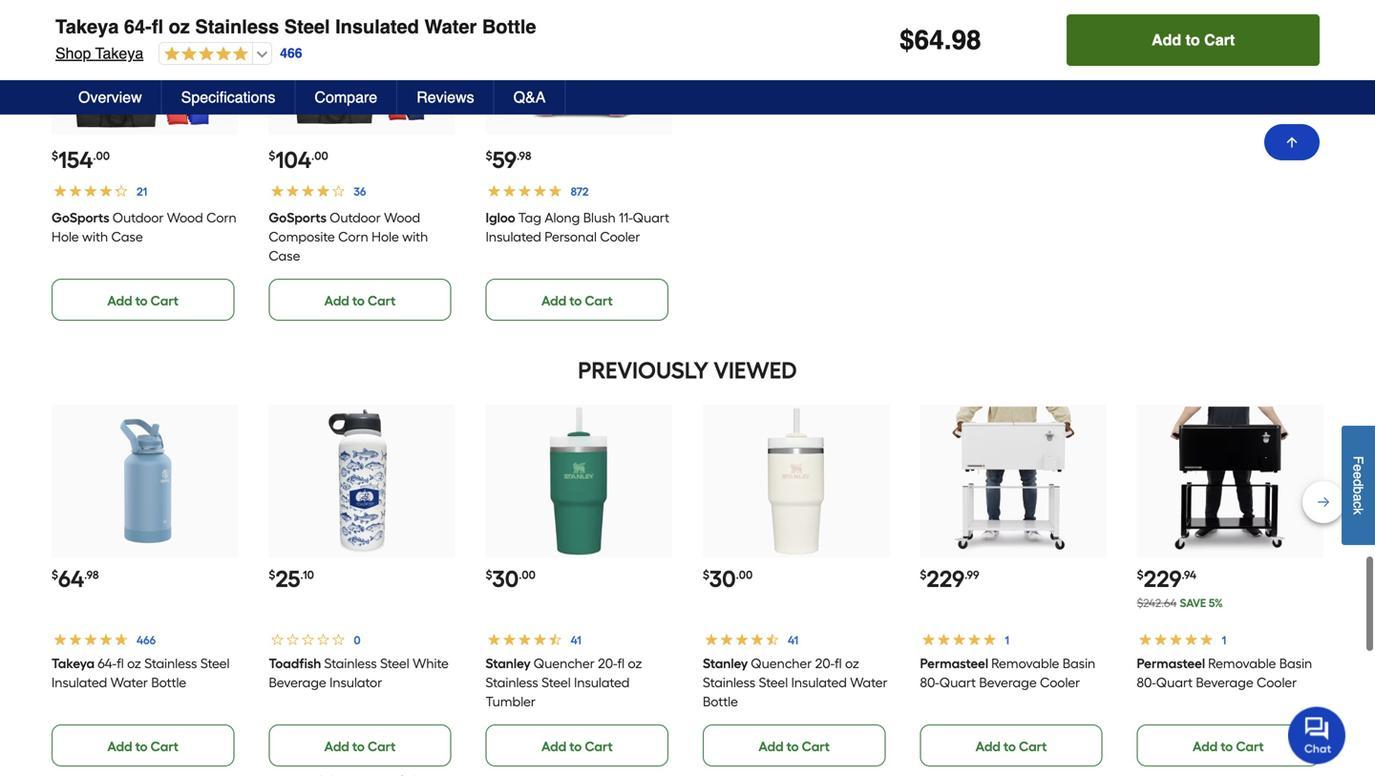 Task type: locate. For each thing, give the bounding box(es) containing it.
add to cart for "add to cart" link corresponding to stanley quencher 20-fl oz stainless steel insulated water bottle image
[[759, 739, 830, 755]]

add to cart link for takeya 64-fl oz stainless steel insulated water bottle image
[[52, 725, 234, 767]]

0 horizontal spatial 229
[[927, 565, 965, 593]]

1 wood from the left
[[167, 210, 203, 226]]

add
[[1152, 31, 1181, 49], [107, 293, 132, 309], [324, 293, 349, 309], [541, 293, 566, 309], [107, 739, 132, 755], [324, 739, 349, 755], [541, 739, 566, 755], [759, 739, 784, 755], [976, 739, 1001, 755], [1193, 739, 1218, 755]]

$ inside the $ 25 .10
[[269, 568, 275, 582]]

gosports outdoor wood composite corn hole with case image
[[287, 0, 437, 133]]

permasteel down $242.64 save 5%
[[1137, 656, 1205, 672]]

$ for 64-fl oz stainless steel insulated water bottle
[[52, 568, 58, 582]]

with inside outdoor wood corn hole with case
[[82, 229, 108, 245]]

add to cart button
[[1067, 14, 1320, 66]]

cooler for 1st 229 list item from the left
[[1040, 675, 1080, 691]]

0 horizontal spatial with
[[82, 229, 108, 245]]

add to cart link for the stanley quencher 20-fl oz stainless steel insulated tumbler image
[[486, 725, 668, 767]]

overview button
[[59, 80, 162, 115]]

0 horizontal spatial .98
[[84, 568, 99, 582]]

beverage
[[269, 675, 326, 691], [979, 675, 1037, 691], [1196, 675, 1254, 691]]

cart inside 104 "list item"
[[368, 293, 396, 309]]

add to cart inside 154 list item
[[107, 293, 179, 309]]

wood
[[167, 210, 203, 226], [384, 210, 420, 226]]

previously
[[578, 357, 709, 384]]

previously viewed
[[578, 357, 797, 384]]

1 outdoor from the left
[[112, 210, 164, 226]]

bottle inside quencher 20-fl oz stainless steel insulated water bottle
[[703, 694, 738, 710]]

hole right composite
[[372, 229, 399, 245]]

2 wood from the left
[[384, 210, 420, 226]]

1 horizontal spatial 229 list item
[[1137, 405, 1324, 767]]

fl inside quencher 20-fl oz stainless steel insulated water bottle
[[835, 656, 842, 672]]

1 horizontal spatial permasteel removable basin 80-quart beverage cooler image
[[1156, 407, 1305, 556]]

cooler inside tag along blush 11-quart insulated personal cooler
[[600, 229, 640, 245]]

2 horizontal spatial cooler
[[1257, 675, 1297, 691]]

1 gosports from the left
[[52, 210, 109, 226]]

insulated inside the 64-fl oz stainless steel insulated water bottle
[[52, 675, 107, 691]]

add to cart link inside 154 list item
[[52, 279, 234, 321]]

1 horizontal spatial outdoor
[[330, 210, 381, 226]]

1 basin from the left
[[1062, 656, 1095, 672]]

case inside outdoor wood composite corn hole with case
[[269, 248, 300, 264]]

tag along blush 11-quart insulated personal cooler
[[486, 210, 669, 245]]

water for takeya 64-fl oz stainless steel insulated water bottle
[[424, 16, 477, 38]]

.00 inside $ 154 .00
[[93, 149, 110, 163]]

bottle
[[482, 16, 536, 38], [151, 675, 186, 691], [703, 694, 738, 710]]

$ 25 .10
[[269, 565, 314, 593]]

takeya 64-fl oz stainless steel insulated water bottle
[[55, 16, 536, 38]]

2 20- from the left
[[815, 656, 835, 672]]

to for "add to cart" link within 59 list item
[[569, 293, 582, 309]]

cooler
[[600, 229, 640, 245], [1040, 675, 1080, 691], [1257, 675, 1297, 691]]

64-
[[124, 16, 152, 38], [98, 656, 117, 672]]

cart inside 154 list item
[[151, 293, 179, 309]]

2 e from the top
[[1351, 472, 1366, 479]]

64- down $ 64 .98 at the bottom
[[98, 656, 117, 672]]

1 vertical spatial .98
[[84, 568, 99, 582]]

0 vertical spatial 64-
[[124, 16, 152, 38]]

removable for "add to cart" link associated with 1st permasteel removable basin 80-quart beverage cooler image from the left
[[991, 656, 1059, 672]]

insulated
[[335, 16, 419, 38], [486, 229, 541, 245], [52, 675, 107, 691], [574, 675, 630, 691], [791, 675, 847, 691]]

2 30 list item from the left
[[703, 405, 889, 767]]

add to cart for "add to cart" link for the stanley quencher 20-fl oz stainless steel insulated tumbler image
[[541, 739, 613, 755]]

tumbler
[[486, 694, 536, 710]]

80-
[[920, 675, 939, 691], [1137, 675, 1156, 691]]

arrow up image
[[1284, 135, 1300, 150]]

0 horizontal spatial $ 30 .00
[[486, 565, 536, 593]]

e
[[1351, 464, 1366, 472], [1351, 472, 1366, 479]]

e up the d
[[1351, 464, 1366, 472]]

30 for quencher 20-fl oz stainless steel insulated tumbler
[[492, 565, 519, 593]]

$ for quencher 20-fl oz stainless steel insulated tumbler
[[486, 568, 492, 582]]

2 gosports from the left
[[269, 210, 327, 226]]

.00
[[93, 149, 110, 163], [311, 149, 328, 163], [519, 568, 536, 582], [736, 568, 753, 582]]

insulated for takeya 64-fl oz stainless steel insulated water bottle
[[335, 16, 419, 38]]

.98 for 64
[[84, 568, 99, 582]]

2 beverage from the left
[[979, 675, 1037, 691]]

1 20- from the left
[[598, 656, 618, 672]]

shop
[[55, 44, 91, 62]]

1 hole from the left
[[52, 229, 79, 245]]

e up b
[[1351, 472, 1366, 479]]

0 horizontal spatial water
[[110, 675, 148, 691]]

0 vertical spatial .98
[[517, 149, 531, 163]]

2 horizontal spatial water
[[850, 675, 888, 691]]

corn
[[206, 210, 237, 226], [338, 229, 368, 245]]

0 vertical spatial 64
[[914, 25, 944, 55]]

wood for 154
[[167, 210, 203, 226]]

add to cart inside 59 list item
[[541, 293, 613, 309]]

add to cart link inside 104 "list item"
[[269, 279, 451, 321]]

stainless steel white beverage insulator
[[269, 656, 449, 691]]

add to cart inside button
[[1152, 31, 1235, 49]]

1 with from the left
[[82, 229, 108, 245]]

bottle inside the 64-fl oz stainless steel insulated water bottle
[[151, 675, 186, 691]]

1 horizontal spatial removable basin 80-quart beverage cooler
[[1137, 656, 1312, 691]]

outdoor inside outdoor wood composite corn hole with case
[[330, 210, 381, 226]]

insulated for quencher 20-fl oz stainless steel insulated tumbler
[[574, 675, 630, 691]]

along
[[545, 210, 580, 226]]

to for "add to cart" link inside 104 "list item"
[[352, 293, 365, 309]]

1 quencher from the left
[[534, 656, 595, 672]]

specifications
[[181, 88, 275, 106]]

steel inside quencher 20-fl oz stainless steel insulated tumbler
[[542, 675, 571, 691]]

quart
[[633, 210, 669, 226], [939, 675, 976, 691], [1156, 675, 1193, 691]]

2 80- from the left
[[1137, 675, 1156, 691]]

gosports up composite
[[269, 210, 327, 226]]

takeya for takeya 64-fl oz stainless steel insulated water bottle
[[55, 16, 119, 38]]

chat invite button image
[[1288, 706, 1346, 764]]

stanley
[[486, 656, 531, 672], [703, 656, 748, 672]]

cart inside 59 list item
[[585, 293, 613, 309]]

1 horizontal spatial gosports
[[269, 210, 327, 226]]

1 horizontal spatial corn
[[338, 229, 368, 245]]

1 vertical spatial 64
[[58, 565, 84, 593]]

1 229 list item from the left
[[920, 405, 1106, 767]]

add to cart link inside 64 list item
[[52, 725, 234, 767]]

20-
[[598, 656, 618, 672], [815, 656, 835, 672]]

1 horizontal spatial water
[[424, 16, 477, 38]]

quart for 2nd permasteel removable basin 80-quart beverage cooler image
[[1156, 675, 1193, 691]]

insulated inside quencher 20-fl oz stainless steel insulated water bottle
[[791, 675, 847, 691]]

0 horizontal spatial case
[[111, 229, 143, 245]]

1 horizontal spatial basin
[[1280, 656, 1312, 672]]

add to cart inside 104 "list item"
[[324, 293, 396, 309]]

1 permasteel from the left
[[920, 656, 988, 672]]

2 229 list item from the left
[[1137, 405, 1324, 767]]

takeya inside 64 list item
[[52, 656, 95, 672]]

.98 inside $ 59 .98
[[517, 149, 531, 163]]

1 horizontal spatial beverage
[[979, 675, 1037, 691]]

$ for stainless steel white beverage insulator
[[269, 568, 275, 582]]

1 horizontal spatial stanley
[[703, 656, 748, 672]]

fl for takeya 64-fl oz stainless steel insulated water bottle
[[152, 16, 163, 38]]

0 horizontal spatial corn
[[206, 210, 237, 226]]

add to cart inside 25 list item
[[324, 739, 396, 755]]

add to cart link
[[52, 279, 234, 321], [269, 279, 451, 321], [486, 279, 668, 321], [52, 725, 234, 767], [269, 725, 451, 767], [486, 725, 668, 767], [703, 725, 886, 767], [920, 725, 1103, 767], [1137, 725, 1320, 767]]

beverage inside stainless steel white beverage insulator
[[269, 675, 326, 691]]

add to cart link inside 59 list item
[[486, 279, 668, 321]]

to for "add to cart" link within 64 list item
[[135, 739, 148, 755]]

quencher inside quencher 20-fl oz stainless steel insulated tumbler
[[534, 656, 595, 672]]

1 horizontal spatial quencher
[[751, 656, 812, 672]]

takeya down $ 64 .98 at the bottom
[[52, 656, 95, 672]]

1 horizontal spatial 30 list item
[[703, 405, 889, 767]]

1 horizontal spatial wood
[[384, 210, 420, 226]]

hole
[[52, 229, 79, 245], [372, 229, 399, 245]]

hole inside outdoor wood corn hole with case
[[52, 229, 79, 245]]

0 horizontal spatial removable basin 80-quart beverage cooler
[[920, 656, 1095, 691]]

0 horizontal spatial permasteel removable basin 80-quart beverage cooler image
[[939, 407, 1088, 556]]

104
[[275, 146, 311, 174]]

hole down 154
[[52, 229, 79, 245]]

wood inside outdoor wood composite corn hole with case
[[384, 210, 420, 226]]

0 horizontal spatial permasteel
[[920, 656, 988, 672]]

to
[[1186, 31, 1200, 49], [135, 293, 148, 309], [352, 293, 365, 309], [569, 293, 582, 309], [135, 739, 148, 755], [352, 739, 365, 755], [569, 739, 582, 755], [786, 739, 799, 755], [1004, 739, 1016, 755], [1221, 739, 1233, 755]]

0 vertical spatial takeya
[[55, 16, 119, 38]]

1 horizontal spatial bottle
[[482, 16, 536, 38]]

add to cart for "add to cart" link within 25 list item
[[324, 739, 396, 755]]

to for "add to cart" link associated with 1st permasteel removable basin 80-quart beverage cooler image from the left
[[1004, 739, 1016, 755]]

64
[[914, 25, 944, 55], [58, 565, 84, 593]]

1 horizontal spatial cooler
[[1040, 675, 1080, 691]]

30 for quencher 20-fl oz stainless steel insulated water bottle
[[709, 565, 736, 593]]

cart for "add to cart" link within 25 list item
[[368, 739, 396, 755]]

2 quencher from the left
[[751, 656, 812, 672]]

gosports for 104
[[269, 210, 327, 226]]

229 list item
[[920, 405, 1106, 767], [1137, 405, 1324, 767]]

.98 inside $ 64 .98
[[84, 568, 99, 582]]

1 horizontal spatial permasteel
[[1137, 656, 1205, 672]]

1 horizontal spatial $ 30 .00
[[703, 565, 753, 593]]

cart for "add to cart" link for the stanley quencher 20-fl oz stainless steel insulated tumbler image
[[585, 739, 613, 755]]

.10
[[300, 568, 314, 582]]

$ inside the $ 229 .99
[[920, 568, 927, 582]]

$ inside $ 154 .00
[[52, 149, 58, 163]]

2 outdoor from the left
[[330, 210, 381, 226]]

cart inside 64 list item
[[151, 739, 179, 755]]

case inside outdoor wood corn hole with case
[[111, 229, 143, 245]]

outdoor wood composite corn hole with case
[[269, 210, 428, 264]]

$242.64 save 5%
[[1137, 596, 1223, 610]]

insulated inside tag along blush 11-quart insulated personal cooler
[[486, 229, 541, 245]]

229 for $ 229 .99
[[927, 565, 965, 593]]

$ for outdoor wood composite corn hole with case
[[269, 149, 275, 163]]

case
[[111, 229, 143, 245], [269, 248, 300, 264]]

add to cart link inside 25 list item
[[269, 725, 451, 767]]

wood inside outdoor wood corn hole with case
[[167, 210, 203, 226]]

1 removable from the left
[[991, 656, 1059, 672]]

to inside 154 list item
[[135, 293, 148, 309]]

quencher
[[534, 656, 595, 672], [751, 656, 812, 672]]

removable basin 80-quart beverage cooler for 1st permasteel removable basin 80-quart beverage cooler image from the left
[[920, 656, 1095, 691]]

229
[[927, 565, 965, 593], [1144, 565, 1182, 593]]

1 permasteel removable basin 80-quart beverage cooler image from the left
[[939, 407, 1088, 556]]

1 beverage from the left
[[269, 675, 326, 691]]

fl inside quencher 20-fl oz stainless steel insulated tumbler
[[617, 656, 625, 672]]

1 horizontal spatial 20-
[[815, 656, 835, 672]]

1 80- from the left
[[920, 675, 939, 691]]

20- inside quencher 20-fl oz stainless steel insulated water bottle
[[815, 656, 835, 672]]

add to cart for "add to cart" link associated with 1st permasteel removable basin 80-quart beverage cooler image from the left
[[976, 739, 1047, 755]]

igloo
[[486, 210, 515, 226]]

stainless
[[195, 16, 279, 38], [144, 656, 197, 672], [324, 656, 377, 672], [486, 675, 538, 691], [703, 675, 756, 691]]

oz inside quencher 20-fl oz stainless steel insulated water bottle
[[845, 656, 859, 672]]

specifications button
[[162, 80, 295, 115]]

basin
[[1062, 656, 1095, 672], [1280, 656, 1312, 672]]

.00 inside '$ 104 .00'
[[311, 149, 328, 163]]

oz
[[169, 16, 190, 38], [127, 656, 141, 672], [628, 656, 642, 672], [845, 656, 859, 672]]

to for "add to cart" link within 25 list item
[[352, 739, 365, 755]]

0 vertical spatial corn
[[206, 210, 237, 226]]

0 horizontal spatial quart
[[633, 210, 669, 226]]

80- for "add to cart" link for 2nd permasteel removable basin 80-quart beverage cooler image
[[1137, 675, 1156, 691]]

2 permasteel removable basin 80-quart beverage cooler image from the left
[[1156, 407, 1305, 556]]

1 $ 30 .00 from the left
[[486, 565, 536, 593]]

to inside button
[[1186, 31, 1200, 49]]

a
[[1351, 494, 1366, 501]]

insulated inside quencher 20-fl oz stainless steel insulated tumbler
[[574, 675, 630, 691]]

64 inside list item
[[58, 565, 84, 593]]

with
[[82, 229, 108, 245], [402, 229, 428, 245]]

fl for quencher 20-fl oz stainless steel insulated water bottle
[[835, 656, 842, 672]]

1 horizontal spatial removable
[[1208, 656, 1276, 672]]

0 horizontal spatial beverage
[[269, 675, 326, 691]]

1 horizontal spatial with
[[402, 229, 428, 245]]

f e e d b a c k button
[[1342, 426, 1375, 545]]

25 list item
[[269, 405, 455, 776]]

permasteel
[[920, 656, 988, 672], [1137, 656, 1205, 672]]

0 horizontal spatial outdoor
[[112, 210, 164, 226]]

0 horizontal spatial 64-
[[98, 656, 117, 672]]

steel inside quencher 20-fl oz stainless steel insulated water bottle
[[759, 675, 788, 691]]

0 horizontal spatial 80-
[[920, 675, 939, 691]]

2 permasteel from the left
[[1137, 656, 1205, 672]]

to inside 25 list item
[[352, 739, 365, 755]]

2 removable basin 80-quart beverage cooler from the left
[[1137, 656, 1312, 691]]

cart for "add to cart" link within 64 list item
[[151, 739, 179, 755]]

water
[[424, 16, 477, 38], [110, 675, 148, 691], [850, 675, 888, 691]]

add to cart
[[1152, 31, 1235, 49], [107, 293, 179, 309], [324, 293, 396, 309], [541, 293, 613, 309], [107, 739, 179, 755], [324, 739, 396, 755], [541, 739, 613, 755], [759, 739, 830, 755], [976, 739, 1047, 755], [1193, 739, 1264, 755]]

oz inside quencher 20-fl oz stainless steel insulated tumbler
[[628, 656, 642, 672]]

quencher for tumbler
[[534, 656, 595, 672]]

20- inside quencher 20-fl oz stainless steel insulated tumbler
[[598, 656, 618, 672]]

0 horizontal spatial bottle
[[151, 675, 186, 691]]

1 229 from the left
[[927, 565, 965, 593]]

.98
[[517, 149, 531, 163], [84, 568, 99, 582]]

2 horizontal spatial beverage
[[1196, 675, 1254, 691]]

0 horizontal spatial 229 list item
[[920, 405, 1106, 767]]

cart
[[1204, 31, 1235, 49], [151, 293, 179, 309], [368, 293, 396, 309], [585, 293, 613, 309], [151, 739, 179, 755], [368, 739, 396, 755], [585, 739, 613, 755], [802, 739, 830, 755], [1019, 739, 1047, 755], [1236, 739, 1264, 755]]

takeya up overview
[[95, 44, 143, 62]]

beverage for "add to cart" link for 2nd permasteel removable basin 80-quart beverage cooler image
[[1196, 675, 1254, 691]]

water inside the 64-fl oz stainless steel insulated water bottle
[[110, 675, 148, 691]]

4.7 stars image
[[160, 46, 249, 64]]

quencher inside quencher 20-fl oz stainless steel insulated water bottle
[[751, 656, 812, 672]]

154 list item
[[52, 0, 238, 321]]

cart inside button
[[1204, 31, 1235, 49]]

$ inside the $ 229 .94
[[1137, 568, 1144, 582]]

stanley for quencher 20-fl oz stainless steel insulated tumbler
[[486, 656, 531, 672]]

white
[[412, 656, 449, 672]]

takeya up shop takeya
[[55, 16, 119, 38]]

0 horizontal spatial removable
[[991, 656, 1059, 672]]

removable
[[991, 656, 1059, 672], [1208, 656, 1276, 672]]

outdoor
[[112, 210, 164, 226], [330, 210, 381, 226]]

2 hole from the left
[[372, 229, 399, 245]]

$ inside $ 64 .98
[[52, 568, 58, 582]]

0 horizontal spatial basin
[[1062, 656, 1095, 672]]

steel for quencher 20-fl oz stainless steel insulated water bottle
[[759, 675, 788, 691]]

cart for "add to cart" link corresponding to stanley quencher 20-fl oz stainless steel insulated water bottle image
[[802, 739, 830, 755]]

gosports inside 154 list item
[[52, 210, 109, 226]]

add to cart link for 2nd permasteel removable basin 80-quart beverage cooler image
[[1137, 725, 1320, 767]]

0 vertical spatial bottle
[[482, 16, 536, 38]]

2 vertical spatial bottle
[[703, 694, 738, 710]]

1 horizontal spatial .98
[[517, 149, 531, 163]]

30
[[492, 565, 519, 593], [709, 565, 736, 593]]

.00 for quencher 20-fl oz stainless steel insulated tumbler
[[519, 568, 536, 582]]

removable for "add to cart" link for 2nd permasteel removable basin 80-quart beverage cooler image
[[1208, 656, 1276, 672]]

98
[[952, 25, 981, 55]]

0 horizontal spatial 30
[[492, 565, 519, 593]]

1 horizontal spatial 64
[[914, 25, 944, 55]]

fl
[[152, 16, 163, 38], [117, 656, 124, 672], [617, 656, 625, 672], [835, 656, 842, 672]]

permasteel for "add to cart" link associated with 1st permasteel removable basin 80-quart beverage cooler image from the left
[[920, 656, 988, 672]]

quencher 20-fl oz stainless steel insulated water bottle
[[703, 656, 888, 710]]

2 horizontal spatial quart
[[1156, 675, 1193, 691]]

0 horizontal spatial stanley
[[486, 656, 531, 672]]

compare
[[315, 88, 377, 106]]

quencher for water
[[751, 656, 812, 672]]

water inside quencher 20-fl oz stainless steel insulated water bottle
[[850, 675, 888, 691]]

1 horizontal spatial case
[[269, 248, 300, 264]]

0 horizontal spatial 64
[[58, 565, 84, 593]]

1 vertical spatial bottle
[[151, 675, 186, 691]]

1 stanley from the left
[[486, 656, 531, 672]]

0 horizontal spatial gosports
[[52, 210, 109, 226]]

2 horizontal spatial bottle
[[703, 694, 738, 710]]

0 horizontal spatial wood
[[167, 210, 203, 226]]

80- for "add to cart" link associated with 1st permasteel removable basin 80-quart beverage cooler image from the left
[[920, 675, 939, 691]]

add to cart inside 64 list item
[[107, 739, 179, 755]]

0 horizontal spatial hole
[[52, 229, 79, 245]]

$
[[900, 25, 914, 55], [52, 149, 58, 163], [269, 149, 275, 163], [486, 149, 492, 163], [52, 568, 58, 582], [269, 568, 275, 582], [486, 568, 492, 582], [703, 568, 709, 582], [920, 568, 927, 582], [1137, 568, 1144, 582]]

64- up shop takeya
[[124, 16, 152, 38]]

permasteel removable basin 80-quart beverage cooler image
[[939, 407, 1088, 556], [1156, 407, 1305, 556]]

to for "add to cart" link for 2nd permasteel removable basin 80-quart beverage cooler image
[[1221, 739, 1233, 755]]

steel inside the 64-fl oz stainless steel insulated water bottle
[[200, 656, 230, 672]]

steel for quencher 20-fl oz stainless steel insulated tumbler
[[542, 675, 571, 691]]

0 horizontal spatial 30 list item
[[486, 405, 672, 767]]

takeya
[[55, 16, 119, 38], [95, 44, 143, 62], [52, 656, 95, 672]]

1 vertical spatial 64-
[[98, 656, 117, 672]]

outdoor inside outdoor wood corn hole with case
[[112, 210, 164, 226]]

0 horizontal spatial cooler
[[600, 229, 640, 245]]

stainless inside quencher 20-fl oz stainless steel insulated tumbler
[[486, 675, 538, 691]]

gosports down $ 154 .00
[[52, 210, 109, 226]]

personal
[[545, 229, 597, 245]]

64 for .98
[[58, 565, 84, 593]]

cart inside 25 list item
[[368, 739, 396, 755]]

1 horizontal spatial 229
[[1144, 565, 1182, 593]]

$ inside $ 59 .98
[[486, 149, 492, 163]]

steel
[[284, 16, 330, 38], [200, 656, 230, 672], [380, 656, 409, 672], [542, 675, 571, 691], [759, 675, 788, 691]]

2 stanley from the left
[[703, 656, 748, 672]]

0 horizontal spatial quencher
[[534, 656, 595, 672]]

2 with from the left
[[402, 229, 428, 245]]

cart for "add to cart" link within the 154 list item
[[151, 293, 179, 309]]

$ 30 .00
[[486, 565, 536, 593], [703, 565, 753, 593]]

2 vertical spatial takeya
[[52, 656, 95, 672]]

stainless inside the 64-fl oz stainless steel insulated water bottle
[[144, 656, 197, 672]]

1 horizontal spatial quart
[[939, 675, 976, 691]]

gosports inside 104 "list item"
[[269, 210, 327, 226]]

to inside 59 list item
[[569, 293, 582, 309]]

1 horizontal spatial 30
[[709, 565, 736, 593]]

add inside 64 list item
[[107, 739, 132, 755]]

1 horizontal spatial hole
[[372, 229, 399, 245]]

gosports
[[52, 210, 109, 226], [269, 210, 327, 226]]

1 30 from the left
[[492, 565, 519, 593]]

2 30 from the left
[[709, 565, 736, 593]]

permasteel down the $ 229 .99
[[920, 656, 988, 672]]

to inside 64 list item
[[135, 739, 148, 755]]

k
[[1351, 508, 1366, 515]]

0 vertical spatial case
[[111, 229, 143, 245]]

0 horizontal spatial 20-
[[598, 656, 618, 672]]

2 229 from the left
[[1144, 565, 1182, 593]]

3 beverage from the left
[[1196, 675, 1254, 691]]

gosports outdoor wood corn hole with case image
[[70, 0, 219, 133]]

to inside 104 "list item"
[[352, 293, 365, 309]]

466
[[280, 46, 302, 61]]

$ inside '$ 104 .00'
[[269, 149, 275, 163]]

reviews
[[417, 88, 474, 106]]

1 vertical spatial corn
[[338, 229, 368, 245]]

2 removable from the left
[[1208, 656, 1276, 672]]

30 list item
[[486, 405, 672, 767], [703, 405, 889, 767]]

1 horizontal spatial 80-
[[1137, 675, 1156, 691]]

1 removable basin 80-quart beverage cooler from the left
[[920, 656, 1095, 691]]

outdoor wood corn hole with case
[[52, 210, 237, 245]]

1 vertical spatial case
[[269, 248, 300, 264]]

2 $ 30 .00 from the left
[[703, 565, 753, 593]]

stainless inside quencher 20-fl oz stainless steel insulated water bottle
[[703, 675, 756, 691]]

add to cart for "add to cart" link within the 154 list item
[[107, 293, 179, 309]]



Task type: describe. For each thing, give the bounding box(es) containing it.
.00 for outdoor wood corn hole with case
[[93, 149, 110, 163]]

oz inside the 64-fl oz stainless steel insulated water bottle
[[127, 656, 141, 672]]

add to cart for "add to cart" link inside 104 "list item"
[[324, 293, 396, 309]]

stanley quencher 20-fl oz stainless steel insulated tumbler image
[[504, 407, 654, 556]]

$ 30 .00 for quencher 20-fl oz stainless steel insulated water bottle
[[703, 565, 753, 593]]

removable basin 80-quart beverage cooler for 2nd permasteel removable basin 80-quart beverage cooler image
[[1137, 656, 1312, 691]]

cart for "add to cart" link associated with 1st permasteel removable basin 80-quart beverage cooler image from the left
[[1019, 739, 1047, 755]]

add inside 104 "list item"
[[324, 293, 349, 309]]

toadfish
[[269, 656, 321, 672]]

to for "add to cart" link for the stanley quencher 20-fl oz stainless steel insulated tumbler image
[[569, 739, 582, 755]]

b
[[1351, 487, 1366, 494]]

quencher 20-fl oz stainless steel insulated tumbler
[[486, 656, 642, 710]]

$242.64
[[1137, 596, 1177, 610]]

stainless for takeya 64-fl oz stainless steel insulated water bottle
[[195, 16, 279, 38]]

oz for takeya 64-fl oz stainless steel insulated water bottle
[[169, 16, 190, 38]]

104 list item
[[269, 0, 455, 321]]

.00 for quencher 20-fl oz stainless steel insulated water bottle
[[736, 568, 753, 582]]

corn inside outdoor wood corn hole with case
[[206, 210, 237, 226]]

add to cart for "add to cart" link within 64 list item
[[107, 739, 179, 755]]

add to cart link for gosports outdoor wood composite corn hole with case image
[[269, 279, 451, 321]]

add to cart link for stanley quencher 20-fl oz stainless steel insulated water bottle image
[[703, 725, 886, 767]]

save
[[1180, 596, 1206, 610]]

overview
[[78, 88, 142, 106]]

$ 104 .00
[[269, 146, 328, 174]]

takeya for takeya
[[52, 656, 95, 672]]

f e e d b a c k
[[1351, 456, 1366, 515]]

.99
[[965, 568, 979, 582]]

q&a button
[[494, 80, 566, 115]]

c
[[1351, 501, 1366, 508]]

$ 64 .98
[[52, 565, 99, 593]]

to for "add to cart" link within the 154 list item
[[135, 293, 148, 309]]

cart for "add to cart" link for 2nd permasteel removable basin 80-quart beverage cooler image
[[1236, 739, 1264, 755]]

insulated for quencher 20-fl oz stainless steel insulated water bottle
[[791, 675, 847, 691]]

bottle for takeya 64-fl oz stainless steel insulated water bottle
[[482, 16, 536, 38]]

add to cart link for igloo tag along blush 11-quart insulated personal cooler image on the left top of the page
[[486, 279, 668, 321]]

stainless for quencher 20-fl oz stainless steel insulated water bottle
[[703, 675, 756, 691]]

1 30 list item from the left
[[486, 405, 672, 767]]

insulator
[[329, 675, 382, 691]]

154
[[58, 146, 93, 174]]

2 basin from the left
[[1280, 656, 1312, 672]]

fl inside the 64-fl oz stainless steel insulated water bottle
[[117, 656, 124, 672]]

1 e from the top
[[1351, 464, 1366, 472]]

64- inside the 64-fl oz stainless steel insulated water bottle
[[98, 656, 117, 672]]

add to cart link for gosports outdoor wood corn hole with case image at the top
[[52, 279, 234, 321]]

quart inside tag along blush 11-quart insulated personal cooler
[[633, 210, 669, 226]]

oz for quencher 20-fl oz stainless steel insulated tumbler
[[628, 656, 642, 672]]

$ 59 .98
[[486, 146, 531, 174]]

229 for $ 229 .94
[[1144, 565, 1182, 593]]

f
[[1351, 456, 1366, 464]]

with inside outdoor wood composite corn hole with case
[[402, 229, 428, 245]]

1 vertical spatial takeya
[[95, 44, 143, 62]]

.
[[944, 25, 952, 55]]

steel inside stainless steel white beverage insulator
[[380, 656, 409, 672]]

64 for .
[[914, 25, 944, 55]]

igloo tag along blush 11-quart insulated personal cooler image
[[504, 0, 654, 133]]

add inside 154 list item
[[107, 293, 132, 309]]

shop takeya
[[55, 44, 143, 62]]

.94
[[1182, 568, 1197, 582]]

$ for removable basin 80-quart beverage cooler
[[920, 568, 927, 582]]

gosports for 154
[[52, 210, 109, 226]]

to for "add to cart" link corresponding to stanley quencher 20-fl oz stainless steel insulated water bottle image
[[786, 739, 799, 755]]

$ 229 .99
[[920, 565, 979, 593]]

q&a
[[513, 88, 546, 106]]

11-
[[619, 210, 633, 226]]

$ for tag along blush 11-quart insulated personal cooler
[[486, 149, 492, 163]]

beverage for "add to cart" link associated with 1st permasteel removable basin 80-quart beverage cooler image from the left
[[979, 675, 1037, 691]]

takeya 64-fl oz stainless steel insulated water bottle image
[[70, 407, 219, 556]]

64-fl oz stainless steel insulated water bottle
[[52, 656, 230, 691]]

.98 for 59
[[517, 149, 531, 163]]

toadfish stainless steel white beverage insulator image
[[287, 407, 437, 556]]

5%
[[1209, 596, 1223, 610]]

water for quencher 20-fl oz stainless steel insulated water bottle
[[850, 675, 888, 691]]

1 horizontal spatial 64-
[[124, 16, 152, 38]]

composite
[[269, 229, 335, 245]]

add to cart for "add to cart" link for 2nd permasteel removable basin 80-quart beverage cooler image
[[1193, 739, 1264, 755]]

steel for takeya 64-fl oz stainless steel insulated water bottle
[[284, 16, 330, 38]]

$ 30 .00 for quencher 20-fl oz stainless steel insulated tumbler
[[486, 565, 536, 593]]

previously viewed heading
[[50, 351, 1325, 390]]

$ for outdoor wood corn hole with case
[[52, 149, 58, 163]]

59
[[492, 146, 517, 174]]

20- for quencher 20-fl oz stainless steel insulated water bottle
[[815, 656, 835, 672]]

add inside button
[[1152, 31, 1181, 49]]

wood for 104
[[384, 210, 420, 226]]

outdoor for 104
[[330, 210, 381, 226]]

stainless inside stainless steel white beverage insulator
[[324, 656, 377, 672]]

add inside 25 list item
[[324, 739, 349, 755]]

20- for quencher 20-fl oz stainless steel insulated tumbler
[[598, 656, 618, 672]]

oz for quencher 20-fl oz stainless steel insulated water bottle
[[845, 656, 859, 672]]

quart for 1st permasteel removable basin 80-quart beverage cooler image from the left
[[939, 675, 976, 691]]

add to cart link for 1st permasteel removable basin 80-quart beverage cooler image from the left
[[920, 725, 1103, 767]]

cart for "add to cart" link within 59 list item
[[585, 293, 613, 309]]

stanley for quencher 20-fl oz stainless steel insulated water bottle
[[703, 656, 748, 672]]

$ for quencher 20-fl oz stainless steel insulated water bottle
[[703, 568, 709, 582]]

add to cart for "add to cart" link within 59 list item
[[541, 293, 613, 309]]

viewed
[[714, 357, 797, 384]]

reviews button
[[397, 80, 494, 115]]

compare button
[[295, 80, 397, 115]]

blush
[[583, 210, 616, 226]]

corn inside outdoor wood composite corn hole with case
[[338, 229, 368, 245]]

stanley quencher 20-fl oz stainless steel insulated water bottle image
[[721, 407, 871, 556]]

.00 for outdoor wood composite corn hole with case
[[311, 149, 328, 163]]

$ 229 .94
[[1137, 565, 1197, 593]]

permasteel for "add to cart" link for 2nd permasteel removable basin 80-quart beverage cooler image
[[1137, 656, 1205, 672]]

d
[[1351, 479, 1366, 487]]

hole inside outdoor wood composite corn hole with case
[[372, 229, 399, 245]]

cooler for second 229 list item from left
[[1257, 675, 1297, 691]]

outdoor for 154
[[112, 210, 164, 226]]

cart for "add to cart" link inside 104 "list item"
[[368, 293, 396, 309]]

fl for quencher 20-fl oz stainless steel insulated tumbler
[[617, 656, 625, 672]]

$ 64 . 98
[[900, 25, 981, 55]]

59 list item
[[486, 0, 672, 321]]

25
[[275, 565, 300, 593]]

$ 154 .00
[[52, 146, 110, 174]]

bottle for quencher 20-fl oz stainless steel insulated water bottle
[[703, 694, 738, 710]]

stainless for quencher 20-fl oz stainless steel insulated tumbler
[[486, 675, 538, 691]]

add inside 59 list item
[[541, 293, 566, 309]]

64 list item
[[52, 405, 238, 767]]

tag
[[518, 210, 541, 226]]



Task type: vqa. For each thing, say whether or not it's contained in the screenshot.


